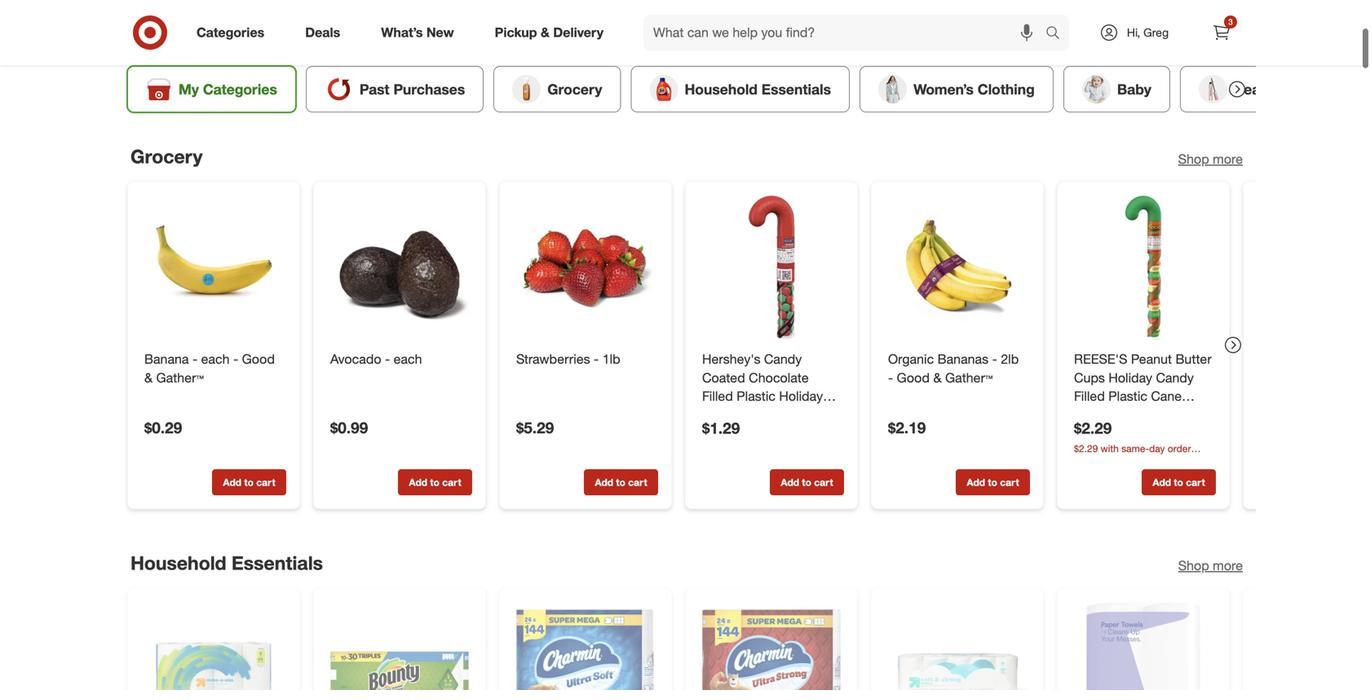 Task type: describe. For each thing, give the bounding box(es) containing it.
$2.19
[[888, 419, 926, 438]]

top
[[592, 13, 614, 29]]

hi,
[[1127, 25, 1140, 40]]

reese's
[[1074, 352, 1128, 368]]

you may also like link
[[668, 5, 788, 39]]

search
[[1038, 26, 1078, 42]]

household essentials inside button
[[685, 80, 831, 98]]

1.4oz
[[745, 408, 777, 423]]

add to cart for $0.99
[[409, 477, 461, 489]]

baby button
[[1063, 66, 1170, 112]]

4 add to cart from the left
[[781, 477, 833, 489]]

organic
[[888, 352, 934, 368]]

$1.29
[[702, 419, 740, 438]]

add to cart for $2.19
[[967, 477, 1019, 489]]

top sellers
[[592, 13, 659, 29]]

shop for grocery
[[1178, 151, 1209, 167]]

organic bananas - 2lb - good & gather™ link
[[888, 350, 1027, 388]]

chocolate
[[749, 370, 809, 386]]

add for $1.29
[[781, 477, 799, 489]]

each for $0.99
[[394, 352, 422, 368]]

hershey's
[[702, 352, 761, 368]]

- inside hershey's candy coated chocolate filled plastic holiday cane - 1.4oz $1.29
[[737, 408, 742, 423]]

more for grocery
[[1213, 151, 1243, 167]]

good inside organic bananas - 2lb - good & gather™
[[897, 370, 930, 386]]

what's
[[381, 25, 423, 40]]

clothing
[[978, 80, 1035, 98]]

filled inside reese's peanut butter cups holiday candy filled plastic cane miniatures - 2.17oz $2.29 $2.29 with same-day order services
[[1074, 389, 1105, 405]]

miniatures
[[1074, 408, 1135, 423]]

search button
[[1038, 15, 1078, 54]]

top sellers link
[[582, 5, 668, 39]]

bananas
[[938, 352, 989, 368]]

2 $2.29 from the top
[[1074, 443, 1098, 455]]

grocery inside button
[[547, 80, 602, 98]]

shop for household essentials
[[1178, 558, 1209, 574]]

shop more button for household essentials
[[1178, 557, 1243, 576]]

add for $0.29
[[223, 477, 242, 489]]

shop more for grocery
[[1178, 151, 1243, 167]]

coated
[[702, 370, 745, 386]]

with
[[1101, 443, 1119, 455]]

services
[[1074, 457, 1111, 469]]

you
[[678, 13, 700, 29]]

plastic inside hershey's candy coated chocolate filled plastic holiday cane - 1.4oz $1.29
[[737, 389, 776, 405]]

$5.29
[[516, 419, 554, 438]]

6 add to cart from the left
[[1153, 477, 1205, 489]]

past purchases button
[[306, 66, 484, 112]]

to for $2.19
[[988, 477, 998, 489]]

avocado - each
[[330, 352, 422, 368]]

like
[[759, 13, 778, 29]]

greg
[[1144, 25, 1169, 40]]

6 add to cart button from the left
[[1142, 470, 1216, 496]]

add for $0.99
[[409, 477, 427, 489]]

add to cart button for $0.29
[[212, 470, 286, 496]]

1 vertical spatial household
[[131, 552, 226, 575]]

women's clothing button
[[860, 66, 1054, 112]]

cane inside hershey's candy coated chocolate filled plastic holiday cane - 1.4oz $1.29
[[702, 408, 733, 423]]

you may also like
[[678, 13, 778, 29]]

categories inside button
[[203, 80, 277, 98]]

3 link
[[1204, 15, 1240, 51]]

women's
[[914, 80, 974, 98]]

6 add from the left
[[1153, 477, 1171, 489]]

2lb
[[1001, 352, 1019, 368]]

deals
[[305, 25, 340, 40]]

1lb
[[603, 352, 620, 368]]

my categories button
[[127, 66, 296, 112]]

reese's peanut butter cups holiday candy filled plastic cane miniatures - 2.17oz $2.29 $2.29 with same-day order services
[[1074, 352, 1212, 469]]

beauty
[[1234, 80, 1282, 98]]

delivery
[[553, 25, 604, 40]]

cart for $0.99
[[442, 477, 461, 489]]

cart for $2.19
[[1000, 477, 1019, 489]]

deals link
[[291, 15, 361, 51]]

purchases
[[394, 80, 465, 98]]

grocery button
[[494, 66, 621, 112]]

add for $2.19
[[967, 477, 985, 489]]

add to cart for $0.29
[[223, 477, 275, 489]]

household inside button
[[685, 80, 758, 98]]

plastic inside reese's peanut butter cups holiday candy filled plastic cane miniatures - 2.17oz $2.29 $2.29 with same-day order services
[[1109, 389, 1148, 405]]

2.17oz
[[1147, 408, 1186, 423]]

good inside banana - each - good & gather™
[[242, 352, 275, 368]]

what's new link
[[367, 15, 474, 51]]

household essentials button
[[631, 66, 850, 112]]



Task type: vqa. For each thing, say whether or not it's contained in the screenshot.
more
yes



Task type: locate. For each thing, give the bounding box(es) containing it.
filled inside hershey's candy coated chocolate filled plastic holiday cane - 1.4oz $1.29
[[702, 389, 733, 405]]

5 add from the left
[[967, 477, 985, 489]]

1 horizontal spatial candy
[[1156, 370, 1194, 386]]

reese's peanut butter cups holiday candy filled plastic cane miniatures - 2.17oz link
[[1074, 350, 1213, 423]]

pickup & delivery
[[495, 25, 604, 40]]

1 add to cart button from the left
[[212, 470, 286, 496]]

plastic up the miniatures
[[1109, 389, 1148, 405]]

plastic
[[737, 389, 776, 405], [1109, 389, 1148, 405]]

filled down coated
[[702, 389, 733, 405]]

banana - each - good & gather™
[[144, 352, 275, 386]]

0 vertical spatial candy
[[764, 352, 802, 368]]

3 add to cart from the left
[[595, 477, 647, 489]]

charmin ultra strong toilet paper image
[[699, 603, 844, 691], [699, 603, 844, 691]]

gather™ inside banana - each - good & gather™
[[156, 370, 204, 386]]

strawberries - 1lb
[[516, 352, 620, 368]]

2 cart from the left
[[442, 477, 461, 489]]

2 to from the left
[[430, 477, 440, 489]]

4 add from the left
[[781, 477, 799, 489]]

1 shop more from the top
[[1178, 151, 1243, 167]]

avocado - each image
[[327, 195, 472, 341], [327, 195, 472, 341]]

2 add from the left
[[409, 477, 427, 489]]

& down bananas
[[933, 370, 942, 386]]

$2.29 up with
[[1074, 419, 1112, 438]]

may
[[703, 13, 728, 29]]

what's new
[[381, 25, 454, 40]]

banana - each - good & gather™ image
[[141, 195, 286, 341], [141, 195, 286, 341]]

holiday down chocolate
[[779, 389, 823, 405]]

5 add to cart from the left
[[967, 477, 1019, 489]]

make-a-size paper towels - smartly™ image
[[1071, 603, 1216, 691], [1071, 603, 1216, 691]]

1 horizontal spatial filled
[[1074, 389, 1105, 405]]

add to cart
[[223, 477, 275, 489], [409, 477, 461, 489], [595, 477, 647, 489], [781, 477, 833, 489], [967, 477, 1019, 489], [1153, 477, 1205, 489]]

0 vertical spatial more
[[1213, 151, 1243, 167]]

1 horizontal spatial essentials
[[762, 80, 831, 98]]

add to cart button for $2.19
[[956, 470, 1030, 496]]

plastic up 1.4oz
[[737, 389, 776, 405]]

1 horizontal spatial household
[[685, 80, 758, 98]]

3 add from the left
[[595, 477, 613, 489]]

women's clothing
[[914, 80, 1035, 98]]

essentials
[[762, 80, 831, 98], [232, 552, 323, 575]]

hi, greg
[[1127, 25, 1169, 40]]

1 vertical spatial essentials
[[232, 552, 323, 575]]

0 vertical spatial cane
[[1151, 389, 1182, 405]]

my categories
[[179, 80, 277, 98]]

make-a-size paper towels - up & up™ image
[[141, 603, 286, 691], [141, 603, 286, 691]]

shop more for household essentials
[[1178, 558, 1243, 574]]

organic bananas - 2lb - good & gather™
[[888, 352, 1019, 386]]

to
[[244, 477, 254, 489], [430, 477, 440, 489], [616, 477, 626, 489], [802, 477, 812, 489], [988, 477, 998, 489], [1174, 477, 1183, 489]]

more
[[1213, 151, 1243, 167], [1213, 558, 1243, 574]]

order
[[1168, 443, 1191, 455]]

to for $0.29
[[244, 477, 254, 489]]

4 cart from the left
[[814, 477, 833, 489]]

cane inside reese's peanut butter cups holiday candy filled plastic cane miniatures - 2.17oz $2.29 $2.29 with same-day order services
[[1151, 389, 1182, 405]]

4 to from the left
[[802, 477, 812, 489]]

filled down cups
[[1074, 389, 1105, 405]]

1 vertical spatial holiday
[[779, 389, 823, 405]]

$0.99
[[330, 419, 368, 438]]

1 more from the top
[[1213, 151, 1243, 167]]

1 $2.29 from the top
[[1074, 419, 1112, 438]]

0 horizontal spatial &
[[144, 370, 153, 386]]

0 vertical spatial shop more button
[[1178, 150, 1243, 169]]

&
[[541, 25, 550, 40], [144, 370, 153, 386], [933, 370, 942, 386]]

to for $5.29
[[616, 477, 626, 489]]

also
[[731, 13, 755, 29]]

cart for $5.29
[[628, 477, 647, 489]]

0 horizontal spatial household
[[131, 552, 226, 575]]

1 vertical spatial $2.29
[[1074, 443, 1098, 455]]

0 vertical spatial household essentials
[[685, 80, 831, 98]]

pickup & delivery link
[[481, 15, 624, 51]]

3
[[1229, 17, 1233, 27]]

4 add to cart button from the left
[[770, 470, 844, 496]]

household
[[685, 80, 758, 98], [131, 552, 226, 575]]

1 add to cart from the left
[[223, 477, 275, 489]]

gather™ inside organic bananas - 2lb - good & gather™
[[945, 370, 993, 386]]

1 vertical spatial more
[[1213, 558, 1243, 574]]

1 horizontal spatial plastic
[[1109, 389, 1148, 405]]

5 cart from the left
[[1000, 477, 1019, 489]]

baby
[[1117, 80, 1152, 98]]

0 horizontal spatial filled
[[702, 389, 733, 405]]

- inside reese's peanut butter cups holiday candy filled plastic cane miniatures - 2.17oz $2.29 $2.29 with same-day order services
[[1139, 408, 1144, 423]]

each right banana
[[201, 352, 230, 368]]

holiday
[[1109, 370, 1153, 386], [779, 389, 823, 405]]

cups
[[1074, 370, 1105, 386]]

2 more from the top
[[1213, 558, 1243, 574]]

each for $0.29
[[201, 352, 230, 368]]

1 shop more button from the top
[[1178, 150, 1243, 169]]

1 horizontal spatial holiday
[[1109, 370, 1153, 386]]

0 vertical spatial good
[[242, 352, 275, 368]]

candy inside hershey's candy coated chocolate filled plastic holiday cane - 1.4oz $1.29
[[764, 352, 802, 368]]

1 horizontal spatial each
[[394, 352, 422, 368]]

1 each from the left
[[201, 352, 230, 368]]

2 plastic from the left
[[1109, 389, 1148, 405]]

0 horizontal spatial grocery
[[131, 145, 203, 168]]

pickup
[[495, 25, 537, 40]]

avocado - each link
[[330, 350, 469, 369]]

each right avocado
[[394, 352, 422, 368]]

strawberries
[[516, 352, 590, 368]]

1 vertical spatial good
[[897, 370, 930, 386]]

gather™ down banana
[[156, 370, 204, 386]]

1 vertical spatial grocery
[[131, 145, 203, 168]]

1 filled from the left
[[702, 389, 733, 405]]

candy inside reese's peanut butter cups holiday candy filled plastic cane miniatures - 2.17oz $2.29 $2.29 with same-day order services
[[1156, 370, 1194, 386]]

add to cart button
[[212, 470, 286, 496], [398, 470, 472, 496], [584, 470, 658, 496], [770, 470, 844, 496], [956, 470, 1030, 496], [1142, 470, 1216, 496]]

2 add to cart button from the left
[[398, 470, 472, 496]]

bounty select-a-size paper towels image
[[327, 603, 472, 691], [327, 603, 472, 691]]

1 horizontal spatial &
[[541, 25, 550, 40]]

shop more
[[1178, 151, 1243, 167], [1178, 558, 1243, 574]]

0 horizontal spatial cane
[[702, 408, 733, 423]]

candy
[[764, 352, 802, 368], [1156, 370, 1194, 386]]

categories up the 'my categories'
[[197, 25, 264, 40]]

2 gather™ from the left
[[945, 370, 993, 386]]

0 horizontal spatial candy
[[764, 352, 802, 368]]

1 horizontal spatial grocery
[[547, 80, 602, 98]]

charmin ultra soft toilet paper image
[[513, 603, 658, 691], [513, 603, 658, 691]]

0 vertical spatial shop more
[[1178, 151, 1243, 167]]

add to cart button for $0.99
[[398, 470, 472, 496]]

1 horizontal spatial good
[[897, 370, 930, 386]]

my
[[179, 80, 199, 98]]

gather™ down bananas
[[945, 370, 993, 386]]

1 vertical spatial categories
[[203, 80, 277, 98]]

add
[[223, 477, 242, 489], [409, 477, 427, 489], [595, 477, 613, 489], [781, 477, 799, 489], [967, 477, 985, 489], [1153, 477, 1171, 489]]

same-
[[1122, 443, 1149, 455]]

1 vertical spatial shop more
[[1178, 558, 1243, 574]]

5 to from the left
[[988, 477, 998, 489]]

past
[[360, 80, 390, 98]]

1 vertical spatial candy
[[1156, 370, 1194, 386]]

filled
[[702, 389, 733, 405], [1074, 389, 1105, 405]]

1 horizontal spatial cane
[[1151, 389, 1182, 405]]

1 add from the left
[[223, 477, 242, 489]]

2 shop from the top
[[1178, 558, 1209, 574]]

reese's peanut butter cups holiday candy filled plastic cane miniatures - 2.17oz image
[[1071, 195, 1216, 341], [1071, 195, 1216, 341]]

hershey's candy coated chocolate filled plastic holiday cane - 1.4oz $1.29
[[702, 352, 823, 438]]

add to cart for $5.29
[[595, 477, 647, 489]]

sellers
[[618, 13, 659, 29]]

& right the "pickup"
[[541, 25, 550, 40]]

1 gather™ from the left
[[156, 370, 204, 386]]

$2.29
[[1074, 419, 1112, 438], [1074, 443, 1098, 455]]

avocado
[[330, 352, 381, 368]]

candy up chocolate
[[764, 352, 802, 368]]

3 add to cart button from the left
[[584, 470, 658, 496]]

0 vertical spatial holiday
[[1109, 370, 1153, 386]]

6 cart from the left
[[1186, 477, 1205, 489]]

add for $5.29
[[595, 477, 613, 489]]

0 horizontal spatial gather™
[[156, 370, 204, 386]]

0 vertical spatial essentials
[[762, 80, 831, 98]]

hershey's candy coated chocolate filled plastic holiday cane - 1.4oz image
[[699, 195, 844, 341], [699, 195, 844, 341]]

& inside banana - each - good & gather™
[[144, 370, 153, 386]]

grocery
[[547, 80, 602, 98], [131, 145, 203, 168]]

1 vertical spatial shop
[[1178, 558, 1209, 574]]

1 vertical spatial household essentials
[[131, 552, 323, 575]]

6 to from the left
[[1174, 477, 1183, 489]]

new
[[426, 25, 454, 40]]

each
[[201, 352, 230, 368], [394, 352, 422, 368]]

strawberries - 1lb link
[[516, 350, 655, 369]]

$2.29 up services
[[1074, 443, 1098, 455]]

0 vertical spatial categories
[[197, 25, 264, 40]]

candy down butter
[[1156, 370, 1194, 386]]

0 vertical spatial $2.29
[[1074, 419, 1112, 438]]

0 vertical spatial household
[[685, 80, 758, 98]]

more for household essentials
[[1213, 558, 1243, 574]]

1 vertical spatial shop more button
[[1178, 557, 1243, 576]]

0 horizontal spatial each
[[201, 352, 230, 368]]

2 shop more from the top
[[1178, 558, 1243, 574]]

holiday inside hershey's candy coated chocolate filled plastic holiday cane - 1.4oz $1.29
[[779, 389, 823, 405]]

$0.29
[[144, 419, 182, 438]]

cane down coated
[[702, 408, 733, 423]]

0 vertical spatial grocery
[[547, 80, 602, 98]]

1 shop from the top
[[1178, 151, 1209, 167]]

0 horizontal spatial good
[[242, 352, 275, 368]]

0 vertical spatial shop
[[1178, 151, 1209, 167]]

grocery down my
[[131, 145, 203, 168]]

0 horizontal spatial essentials
[[232, 552, 323, 575]]

grocery down delivery
[[547, 80, 602, 98]]

past purchases
[[360, 80, 465, 98]]

What can we help you find? suggestions appear below search field
[[644, 15, 1050, 51]]

2 horizontal spatial &
[[933, 370, 942, 386]]

& inside organic bananas - 2lb - good & gather™
[[933, 370, 942, 386]]

0 horizontal spatial plastic
[[737, 389, 776, 405]]

essentials inside household essentials button
[[762, 80, 831, 98]]

cart for $0.29
[[256, 477, 275, 489]]

to for $0.99
[[430, 477, 440, 489]]

2 add to cart from the left
[[409, 477, 461, 489]]

day
[[1149, 443, 1165, 455]]

1 horizontal spatial gather™
[[945, 370, 993, 386]]

-
[[192, 352, 198, 368], [233, 352, 238, 368], [385, 352, 390, 368], [594, 352, 599, 368], [992, 352, 997, 368], [888, 370, 893, 386], [737, 408, 742, 423], [1139, 408, 1144, 423]]

2 filled from the left
[[1074, 389, 1105, 405]]

3 to from the left
[[616, 477, 626, 489]]

1 horizontal spatial household essentials
[[685, 80, 831, 98]]

cane up '2.17oz'
[[1151, 389, 1182, 405]]

peanut
[[1131, 352, 1172, 368]]

butter
[[1176, 352, 1212, 368]]

beauty button
[[1180, 66, 1301, 112]]

3 cart from the left
[[628, 477, 647, 489]]

hershey's candy coated chocolate filled plastic holiday cane - 1.4oz link
[[702, 350, 841, 423]]

cart
[[256, 477, 275, 489], [442, 477, 461, 489], [628, 477, 647, 489], [814, 477, 833, 489], [1000, 477, 1019, 489], [1186, 477, 1205, 489]]

categories
[[197, 25, 264, 40], [203, 80, 277, 98]]

soft & strong toilet paper - up & up™ image
[[885, 603, 1030, 691], [885, 603, 1030, 691]]

1 to from the left
[[244, 477, 254, 489]]

2 each from the left
[[394, 352, 422, 368]]

0 horizontal spatial household essentials
[[131, 552, 323, 575]]

strawberries - 1lb image
[[513, 195, 658, 341], [513, 195, 658, 341]]

shop more button for grocery
[[1178, 150, 1243, 169]]

banana - each - good & gather™ link
[[144, 350, 283, 388]]

holiday down peanut
[[1109, 370, 1153, 386]]

holiday inside reese's peanut butter cups holiday candy filled plastic cane miniatures - 2.17oz $2.29 $2.29 with same-day order services
[[1109, 370, 1153, 386]]

$2.29 with same-day order services button
[[1074, 442, 1216, 469]]

1 cart from the left
[[256, 477, 275, 489]]

categories right my
[[203, 80, 277, 98]]

banana
[[144, 352, 189, 368]]

1 plastic from the left
[[737, 389, 776, 405]]

shop
[[1178, 151, 1209, 167], [1178, 558, 1209, 574]]

organic bananas - 2lb - good & gather™ image
[[885, 195, 1030, 341], [885, 195, 1030, 341]]

each inside banana - each - good & gather™
[[201, 352, 230, 368]]

categories link
[[183, 15, 285, 51]]

0 horizontal spatial holiday
[[779, 389, 823, 405]]

add to cart button for $5.29
[[584, 470, 658, 496]]

2 shop more button from the top
[[1178, 557, 1243, 576]]

5 add to cart button from the left
[[956, 470, 1030, 496]]

household essentials
[[685, 80, 831, 98], [131, 552, 323, 575]]

& down banana
[[144, 370, 153, 386]]

1 vertical spatial cane
[[702, 408, 733, 423]]



